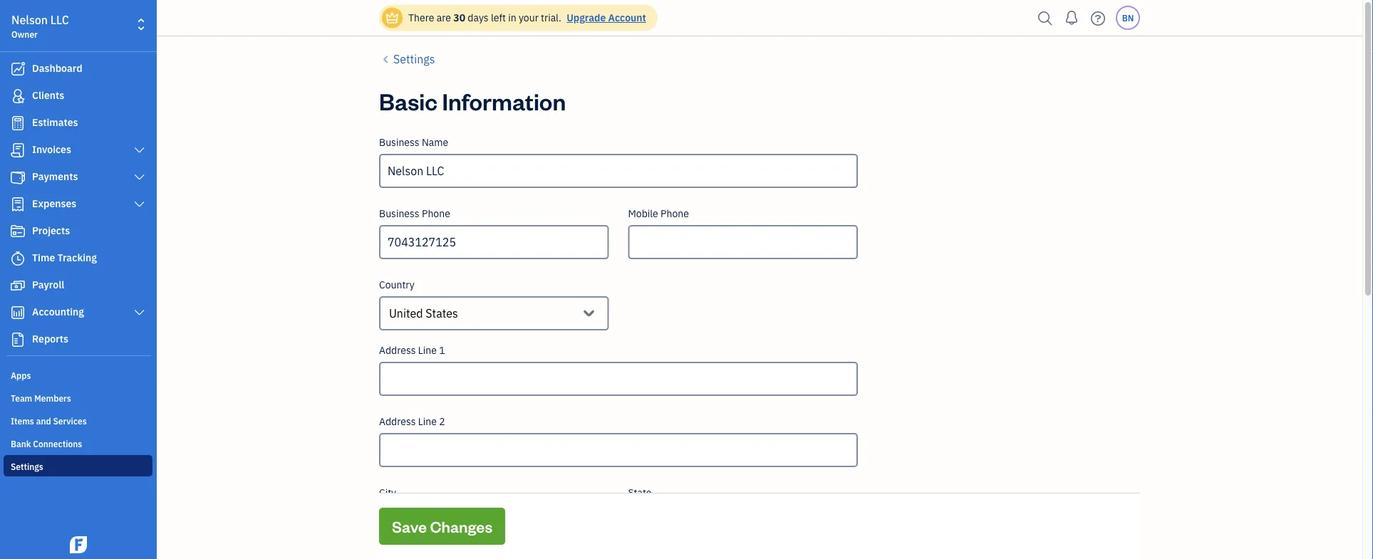 Task type: vqa. For each thing, say whether or not it's contained in the screenshot.
Invoices
yes



Task type: describe. For each thing, give the bounding box(es) containing it.
crown image
[[385, 10, 400, 25]]

account
[[608, 11, 646, 24]]

timer image
[[9, 252, 26, 266]]

mobile phone
[[628, 207, 689, 220]]

address line 2
[[379, 415, 445, 428]]

state
[[628, 486, 652, 499]]

are
[[437, 11, 451, 24]]

time tracking
[[32, 251, 97, 264]]

report image
[[9, 333, 26, 347]]

expenses
[[32, 197, 76, 210]]

Business Name text field
[[379, 154, 858, 188]]

phone for business phone
[[422, 207, 450, 220]]

1 horizontal spatial settings
[[393, 52, 435, 67]]

apps link
[[4, 364, 152, 385]]

bn
[[1122, 12, 1134, 24]]

expenses link
[[4, 192, 152, 217]]

1 vertical spatial settings link
[[4, 455, 152, 477]]

basic
[[379, 86, 438, 116]]

invoices
[[32, 143, 71, 156]]

City text field
[[379, 504, 609, 539]]

Mobile Phone text field
[[628, 225, 858, 259]]

estimate image
[[9, 116, 26, 130]]

address for address line 2
[[379, 415, 416, 428]]

Address Line 1 text field
[[379, 362, 858, 396]]

team
[[11, 393, 32, 404]]

in
[[508, 11, 516, 24]]

united states
[[389, 306, 458, 321]]

expense image
[[9, 197, 26, 212]]

trial.
[[541, 11, 561, 24]]

client image
[[9, 89, 26, 103]]

Address Line 2 text field
[[379, 433, 858, 467]]

dashboard
[[32, 62, 82, 75]]

clients
[[32, 89, 64, 102]]

money image
[[9, 279, 26, 293]]

your
[[519, 11, 539, 24]]

items
[[11, 415, 34, 427]]

upgrade
[[567, 11, 606, 24]]

there are 30 days left in your trial. upgrade account
[[408, 11, 646, 24]]

items and services
[[11, 415, 87, 427]]

nelson llc owner
[[11, 12, 69, 40]]

chevron large down image
[[133, 145, 146, 156]]

business for business name
[[379, 136, 419, 149]]

tracking
[[57, 251, 97, 264]]

accounting
[[32, 305, 84, 318]]

changes
[[430, 516, 492, 537]]

settings inside main element
[[11, 461, 43, 472]]

team members link
[[4, 387, 152, 408]]

payroll link
[[4, 273, 152, 299]]

save
[[392, 516, 427, 537]]

llc
[[50, 12, 69, 27]]

united
[[389, 306, 423, 321]]

reports link
[[4, 327, 152, 353]]

1 horizontal spatial settings link
[[379, 51, 435, 68]]

address line 1
[[379, 344, 445, 357]]

1
[[439, 344, 445, 357]]

save changes
[[392, 516, 492, 537]]

time
[[32, 251, 55, 264]]

reports
[[32, 332, 68, 346]]

chart image
[[9, 306, 26, 320]]

payments link
[[4, 165, 152, 190]]

country
[[379, 278, 414, 291]]

mobile
[[628, 207, 658, 220]]



Task type: locate. For each thing, give the bounding box(es) containing it.
phone
[[422, 207, 450, 220], [661, 207, 689, 220]]

payments
[[32, 170, 78, 183]]

settings down bank
[[11, 461, 43, 472]]

settings
[[393, 52, 435, 67], [11, 461, 43, 472]]

invoice image
[[9, 143, 26, 157]]

line for 2
[[418, 415, 437, 428]]

address down united
[[379, 344, 416, 357]]

0 horizontal spatial settings
[[11, 461, 43, 472]]

connections
[[33, 438, 82, 450]]

dashboard link
[[4, 56, 152, 82]]

dashboard image
[[9, 62, 26, 76]]

settings link
[[379, 51, 435, 68], [4, 455, 152, 477]]

2 business from the top
[[379, 207, 419, 220]]

owner
[[11, 29, 38, 40]]

business
[[379, 136, 419, 149], [379, 207, 419, 220]]

1 horizontal spatial phone
[[661, 207, 689, 220]]

0 vertical spatial business
[[379, 136, 419, 149]]

business for business phone
[[379, 207, 419, 220]]

1 vertical spatial line
[[418, 415, 437, 428]]

1 chevron large down image from the top
[[133, 172, 146, 183]]

1 vertical spatial settings
[[11, 461, 43, 472]]

estimates link
[[4, 110, 152, 136]]

0 vertical spatial settings
[[393, 52, 435, 67]]

1 address from the top
[[379, 344, 416, 357]]

apps
[[11, 370, 31, 381]]

2 chevron large down image from the top
[[133, 199, 146, 210]]

estimates
[[32, 116, 78, 129]]

team members
[[11, 393, 71, 404]]

settings link up the basic
[[379, 51, 435, 68]]

line left 1
[[418, 344, 437, 357]]

phone right mobile
[[661, 207, 689, 220]]

chevron large down image inside expenses link
[[133, 199, 146, 210]]

notifications image
[[1060, 4, 1083, 32]]

save changes button
[[379, 508, 505, 545]]

business phone
[[379, 207, 450, 220]]

freshbooks image
[[67, 537, 90, 554]]

bank connections link
[[4, 433, 152, 454]]

address left 2
[[379, 415, 416, 428]]

name
[[422, 136, 448, 149]]

information
[[442, 86, 566, 116]]

go to help image
[[1087, 7, 1109, 29]]

2
[[439, 415, 445, 428]]

bank connections
[[11, 438, 82, 450]]

1 business from the top
[[379, 136, 419, 149]]

members
[[34, 393, 71, 404]]

states
[[426, 306, 458, 321]]

days
[[468, 11, 489, 24]]

1 phone from the left
[[422, 207, 450, 220]]

1 vertical spatial address
[[379, 415, 416, 428]]

phone up business phone 'text box'
[[422, 207, 450, 220]]

search image
[[1034, 7, 1057, 29]]

projects link
[[4, 219, 152, 244]]

chevron large down image for expenses
[[133, 199, 146, 210]]

city
[[379, 486, 396, 499]]

clients link
[[4, 83, 152, 109]]

services
[[53, 415, 87, 427]]

invoices link
[[4, 138, 152, 163]]

address
[[379, 344, 416, 357], [379, 415, 416, 428]]

main element
[[0, 0, 192, 559]]

and
[[36, 415, 51, 427]]

payroll
[[32, 278, 64, 291]]

bank
[[11, 438, 31, 450]]

2 line from the top
[[418, 415, 437, 428]]

2 address from the top
[[379, 415, 416, 428]]

2 phone from the left
[[661, 207, 689, 220]]

accounting link
[[4, 300, 152, 326]]

line
[[418, 344, 437, 357], [418, 415, 437, 428]]

2 vertical spatial chevron large down image
[[133, 307, 146, 318]]

None text field
[[458, 304, 461, 323]]

project image
[[9, 224, 26, 239]]

30
[[453, 11, 465, 24]]

upgrade account link
[[564, 11, 646, 24]]

items and services link
[[4, 410, 152, 431]]

nelson
[[11, 12, 48, 27]]

line left 2
[[418, 415, 437, 428]]

chevron large down image inside accounting link
[[133, 307, 146, 318]]

3 chevron large down image from the top
[[133, 307, 146, 318]]

0 horizontal spatial settings link
[[4, 455, 152, 477]]

0 vertical spatial settings link
[[379, 51, 435, 68]]

0 vertical spatial line
[[418, 344, 437, 357]]

chevron large down image for payments
[[133, 172, 146, 183]]

chevron large down image
[[133, 172, 146, 183], [133, 199, 146, 210], [133, 307, 146, 318]]

payment image
[[9, 170, 26, 185]]

business name
[[379, 136, 448, 149]]

phone for mobile phone
[[661, 207, 689, 220]]

1 vertical spatial business
[[379, 207, 419, 220]]

0 vertical spatial chevron large down image
[[133, 172, 146, 183]]

settings link down bank connections link
[[4, 455, 152, 477]]

bn button
[[1116, 6, 1140, 30]]

left
[[491, 11, 506, 24]]

0 vertical spatial address
[[379, 344, 416, 357]]

projects
[[32, 224, 70, 237]]

line for 1
[[418, 344, 437, 357]]

0 horizontal spatial phone
[[422, 207, 450, 220]]

basic information
[[379, 86, 566, 116]]

address for address line 1
[[379, 344, 416, 357]]

time tracking link
[[4, 246, 152, 271]]

chevron large down image for accounting
[[133, 307, 146, 318]]

settings up the basic
[[393, 52, 435, 67]]

there
[[408, 11, 434, 24]]

1 line from the top
[[418, 344, 437, 357]]

Business Phone text field
[[379, 225, 609, 259]]

1 vertical spatial chevron large down image
[[133, 199, 146, 210]]



